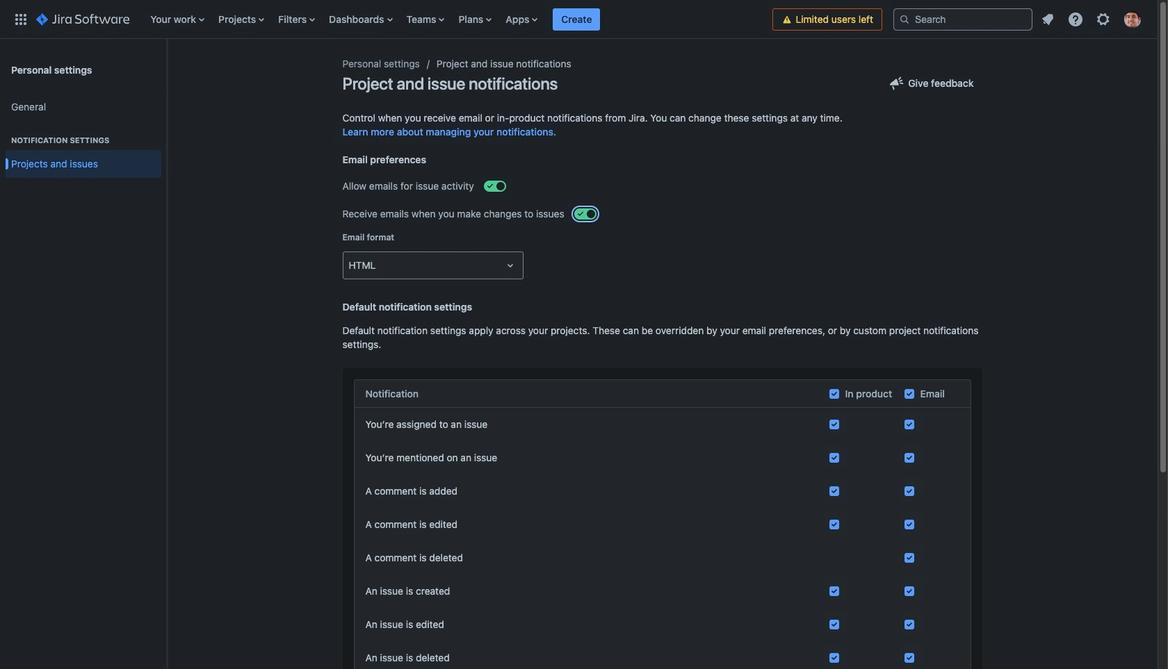 Task type: describe. For each thing, give the bounding box(es) containing it.
notifications image
[[1040, 11, 1057, 27]]

1 group from the top
[[6, 89, 161, 186]]

2 group from the top
[[6, 121, 161, 182]]

appswitcher icon image
[[13, 11, 29, 27]]

settings image
[[1096, 11, 1112, 27]]

search image
[[899, 14, 911, 25]]

primary element
[[8, 0, 773, 39]]



Task type: locate. For each thing, give the bounding box(es) containing it.
Search field
[[894, 8, 1033, 30]]

help image
[[1068, 11, 1084, 27]]

heading
[[6, 135, 161, 146]]

None search field
[[894, 8, 1033, 30]]

open image
[[502, 257, 519, 274]]

0 horizontal spatial list
[[143, 0, 773, 39]]

banner
[[0, 0, 1158, 39]]

your profile and settings image
[[1125, 11, 1141, 27]]

1 horizontal spatial list
[[1036, 7, 1150, 32]]

sidebar navigation image
[[152, 56, 182, 83]]

None text field
[[349, 259, 351, 273]]

list item
[[553, 0, 601, 39]]

group
[[6, 89, 161, 186], [6, 121, 161, 182]]

jira software image
[[36, 11, 130, 27], [36, 11, 130, 27]]

list
[[143, 0, 773, 39], [1036, 7, 1150, 32]]



Task type: vqa. For each thing, say whether or not it's contained in the screenshot.
A
no



